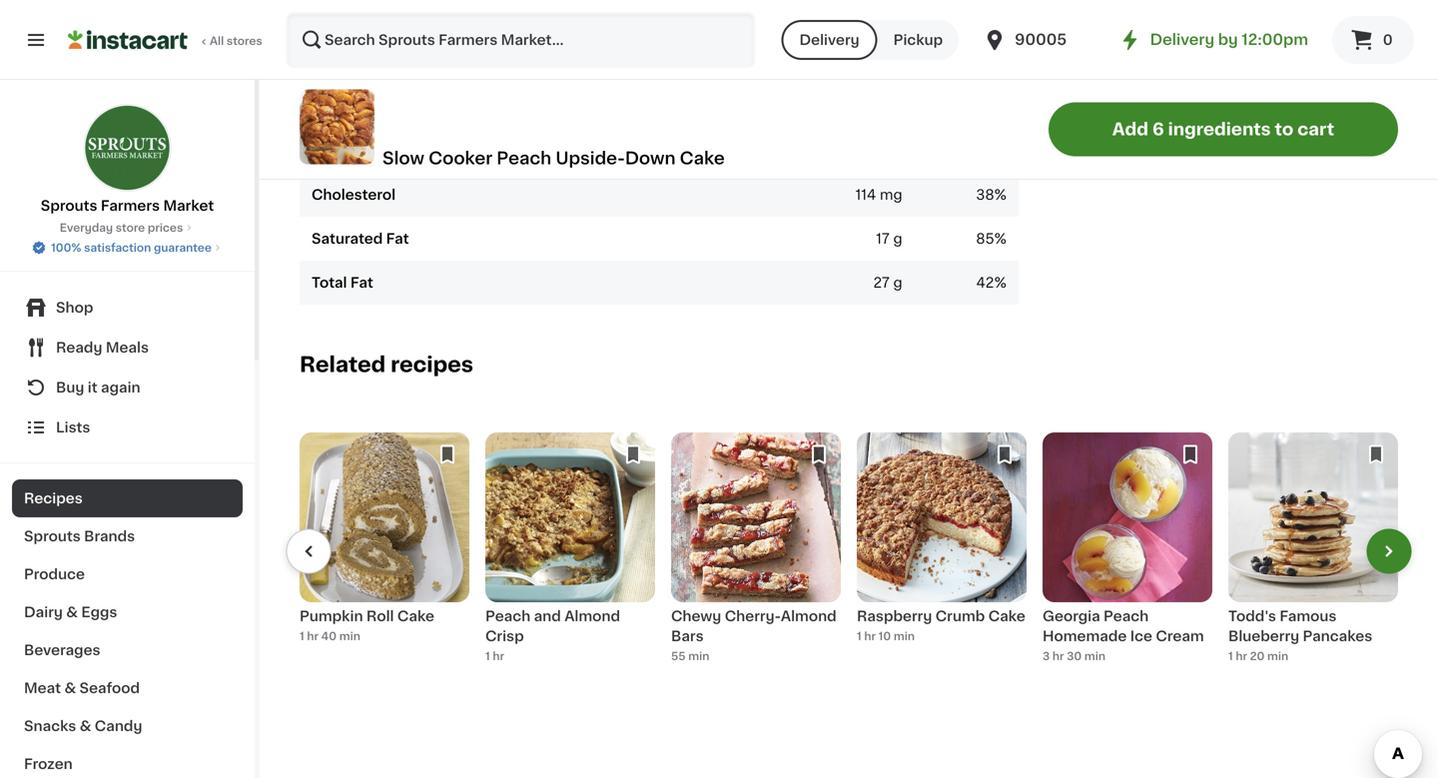 Task type: describe. For each thing, give the bounding box(es) containing it.
everyday store prices link
[[60, 220, 195, 236]]

related
[[300, 354, 386, 375]]

sprouts brands
[[24, 530, 135, 543]]

recipe card group containing georgia peach homemade ice cream
[[1043, 433, 1213, 679]]

recipe card group containing chewy cherry-almond bars
[[671, 433, 841, 679]]

produce
[[24, 567, 85, 581]]

almond for peach and almond crisp
[[565, 610, 620, 624]]

min right 55
[[689, 651, 710, 662]]

eggs
[[81, 605, 117, 619]]

1 for raspberry crumb cake
[[857, 631, 862, 642]]

38
[[976, 188, 995, 202]]

% for 85
[[995, 232, 1007, 246]]

mg
[[880, 188, 903, 202]]

snacks & candy link
[[12, 707, 243, 745]]

pickup button
[[878, 20, 959, 60]]

calories
[[312, 56, 371, 70]]

delivery by 12:00pm link
[[1119, 28, 1309, 52]]

to
[[1275, 121, 1294, 138]]

recipes
[[391, 354, 474, 375]]

sprouts farmers market link
[[41, 104, 214, 216]]

fat for total fat
[[351, 276, 373, 290]]

83 g
[[872, 12, 903, 26]]

g for 27 g
[[894, 276, 903, 290]]

1 hr 10 min
[[857, 631, 915, 642]]

90005 button
[[983, 12, 1103, 68]]

recipes
[[24, 492, 83, 506]]

brands
[[84, 530, 135, 543]]

Search field
[[288, 14, 754, 66]]

buy it again link
[[12, 368, 243, 408]]

38 %
[[976, 188, 1007, 202]]

114
[[856, 188, 877, 202]]

snacks & candy
[[24, 719, 142, 733]]

pickup
[[894, 33, 943, 47]]

saturated fat
[[312, 232, 409, 246]]

& for dairy
[[66, 605, 78, 619]]

0 vertical spatial total
[[416, 12, 451, 26]]

83
[[872, 12, 890, 26]]

42
[[977, 276, 995, 290]]

& for meat
[[64, 681, 76, 695]]

1 hr 40 min
[[300, 631, 361, 642]]

1 horizontal spatial cake
[[680, 150, 725, 167]]

meat & seafood
[[24, 681, 140, 695]]

sprouts farmers market
[[41, 199, 214, 213]]

hr for raspberry crumb cake
[[865, 631, 876, 642]]

dairy & eggs
[[24, 605, 117, 619]]

ready
[[56, 341, 102, 355]]

3 hr 30 min
[[1043, 651, 1106, 662]]

100% satisfaction guarantee button
[[31, 236, 224, 256]]

sprouts for sprouts brands
[[24, 530, 81, 543]]

slow cooker peach upside-down cake
[[383, 150, 725, 167]]

ready meals link
[[12, 328, 243, 368]]

55 min
[[671, 651, 710, 662]]

delivery by 12:00pm
[[1151, 32, 1309, 47]]

sprouts for sprouts farmers market
[[41, 199, 97, 213]]

homemade
[[1043, 630, 1127, 644]]

100%
[[51, 242, 81, 253]]

produce link
[[12, 555, 243, 593]]

item carousel region
[[284, 425, 1415, 687]]

sprouts brands link
[[12, 518, 243, 555]]

1 for pumpkin roll cake
[[300, 631, 304, 642]]

guarantee
[[154, 242, 212, 253]]

bars
[[671, 630, 704, 644]]

dairy
[[24, 605, 63, 619]]

100% satisfaction guarantee
[[51, 242, 212, 253]]

lists link
[[12, 408, 243, 448]]

114 mg
[[856, 188, 903, 202]]

famous
[[1280, 610, 1337, 624]]

cake for pumpkin roll cake
[[398, 610, 435, 624]]

pancakes
[[1303, 630, 1373, 644]]

georgia peach homemade ice cream
[[1043, 610, 1205, 644]]

g for 17 g
[[894, 232, 903, 246]]

1 for peach and almond crisp
[[486, 651, 490, 662]]

almond for chewy cherry-almond bars
[[781, 610, 837, 624]]

min for raspberry
[[894, 631, 915, 642]]

store
[[116, 222, 145, 233]]

1 for todd's famous blueberry pancakes
[[1229, 651, 1234, 662]]

add 6 ingredients to cart
[[1113, 121, 1335, 138]]

candy
[[95, 719, 142, 733]]

add 6 ingredients to cart button
[[1049, 102, 1399, 156]]

min for georgia
[[1085, 651, 1106, 662]]

market
[[163, 199, 214, 213]]

cooker
[[429, 150, 493, 167]]

ready meals button
[[12, 328, 243, 368]]

cart
[[1298, 121, 1335, 138]]

delivery for delivery by 12:00pm
[[1151, 32, 1215, 47]]

1 vertical spatial total
[[312, 276, 347, 290]]

hr for todd's famous blueberry pancakes
[[1236, 651, 1248, 662]]

all stores link
[[68, 12, 264, 68]]

cherry-
[[725, 610, 781, 624]]

20
[[1250, 651, 1265, 662]]

todd's famous blueberry pancakes
[[1229, 610, 1373, 644]]

service type group
[[782, 20, 959, 60]]

hr for peach and almond crisp
[[493, 651, 505, 662]]

pumpkin roll cake
[[300, 610, 435, 624]]

crisp
[[486, 630, 524, 644]]

meat
[[24, 681, 61, 695]]

% for 42
[[995, 276, 1007, 290]]



Task type: vqa. For each thing, say whether or not it's contained in the screenshot.
Cherry- at the bottom right of the page
yes



Task type: locate. For each thing, give the bounding box(es) containing it.
% down "85 %"
[[995, 276, 1007, 290]]

1 down 'crisp' in the bottom of the page
[[486, 651, 490, 662]]

1 horizontal spatial delivery
[[1151, 32, 1215, 47]]

ready meals
[[56, 341, 149, 355]]

saturated
[[312, 232, 383, 246]]

all
[[210, 35, 224, 46]]

fat down saturated fat
[[351, 276, 373, 290]]

g for 83 g
[[894, 12, 903, 26]]

recipe card group containing pumpkin roll cake
[[300, 433, 470, 679]]

protein
[[312, 100, 364, 114]]

total fat
[[312, 276, 373, 290]]

cake right crumb on the right of the page
[[989, 610, 1026, 624]]

1 left 10
[[857, 631, 862, 642]]

delivery
[[1151, 32, 1215, 47], [800, 33, 860, 47]]

sprouts farmers market logo image
[[83, 104, 171, 192]]

almond inside chewy cherry-almond bars
[[781, 610, 837, 624]]

1 recipe card group from the left
[[300, 433, 470, 679]]

cream
[[1156, 630, 1205, 644]]

ice
[[1131, 630, 1153, 644]]

beverages
[[24, 643, 100, 657]]

pumpkin
[[300, 610, 363, 624]]

0 horizontal spatial delivery
[[800, 33, 860, 47]]

0 horizontal spatial cake
[[398, 610, 435, 624]]

0 vertical spatial sprouts
[[41, 199, 97, 213]]

1 vertical spatial sprouts
[[24, 530, 81, 543]]

add
[[1113, 121, 1149, 138]]

sprouts up everyday
[[41, 199, 97, 213]]

& left eggs
[[66, 605, 78, 619]]

min for pumpkin
[[339, 631, 361, 642]]

min right 20
[[1268, 651, 1289, 662]]

None search field
[[286, 12, 756, 68]]

cholesterol
[[312, 188, 396, 202]]

1 vertical spatial &
[[64, 681, 76, 695]]

delivery for delivery
[[800, 33, 860, 47]]

ingredients
[[1169, 121, 1271, 138]]

% for 38
[[995, 188, 1007, 202]]

recipe card group containing todd's famous blueberry pancakes
[[1229, 433, 1399, 679]]

1 almond from the left
[[565, 610, 620, 624]]

1 left 20
[[1229, 651, 1234, 662]]

sprouts down recipes
[[24, 530, 81, 543]]

total down saturated
[[312, 276, 347, 290]]

4 recipe card group from the left
[[857, 433, 1027, 679]]

lists
[[56, 421, 90, 435]]

1 vertical spatial fat
[[351, 276, 373, 290]]

total right 'carbohydrate'
[[416, 12, 451, 26]]

85 %
[[976, 232, 1007, 246]]

% up 42 %
[[995, 232, 1007, 246]]

total
[[416, 12, 451, 26], [312, 276, 347, 290]]

raspberry crumb cake
[[857, 610, 1026, 624]]

0 vertical spatial &
[[66, 605, 78, 619]]

farmers
[[101, 199, 160, 213]]

3 recipe card group from the left
[[671, 433, 841, 679]]

peach inside peach and almond crisp
[[486, 610, 531, 624]]

2 vertical spatial %
[[995, 276, 1007, 290]]

fat
[[386, 232, 409, 246], [351, 276, 373, 290]]

3
[[1043, 651, 1050, 662]]

peach and almond crisp
[[486, 610, 620, 644]]

0 horizontal spatial fat
[[351, 276, 373, 290]]

min right 10
[[894, 631, 915, 642]]

30
[[1067, 651, 1082, 662]]

buy it again
[[56, 381, 141, 395]]

0 horizontal spatial total
[[312, 276, 347, 290]]

g
[[894, 12, 903, 26], [894, 232, 903, 246], [894, 276, 903, 290]]

shop
[[56, 301, 93, 315]]

& left candy on the left bottom of page
[[80, 719, 91, 733]]

1 horizontal spatial almond
[[781, 610, 837, 624]]

snacks
[[24, 719, 76, 733]]

instacart logo image
[[68, 28, 188, 52]]

related recipes
[[300, 354, 474, 375]]

2 vertical spatial &
[[80, 719, 91, 733]]

cake for raspberry crumb cake
[[989, 610, 1026, 624]]

almond
[[565, 610, 620, 624], [781, 610, 837, 624]]

sodium
[[312, 144, 367, 158]]

1 horizontal spatial fat
[[386, 232, 409, 246]]

hr right 3
[[1053, 651, 1065, 662]]

1 vertical spatial %
[[995, 232, 1007, 246]]

all stores
[[210, 35, 262, 46]]

sprouts
[[41, 199, 97, 213], [24, 530, 81, 543]]

peach right cooker
[[497, 150, 552, 167]]

delivery left pickup
[[800, 33, 860, 47]]

carbohydrate
[[312, 12, 412, 26]]

buy
[[56, 381, 84, 395]]

blueberry
[[1229, 630, 1300, 644]]

hr left 20
[[1236, 651, 1248, 662]]

min right 30
[[1085, 651, 1106, 662]]

prices
[[148, 222, 183, 233]]

0 horizontal spatial almond
[[565, 610, 620, 624]]

cake right roll
[[398, 610, 435, 624]]

1 left 40
[[300, 631, 304, 642]]

g right 27
[[894, 276, 903, 290]]

590
[[947, 56, 975, 70]]

recipe card group containing peach and almond crisp
[[486, 433, 655, 679]]

recipe card group
[[300, 433, 470, 679], [486, 433, 655, 679], [671, 433, 841, 679], [857, 433, 1027, 679], [1043, 433, 1213, 679], [1229, 433, 1399, 679]]

85
[[976, 232, 995, 246]]

min for todd's
[[1268, 651, 1289, 662]]

todd's
[[1229, 610, 1277, 624]]

again
[[101, 381, 141, 395]]

6 recipe card group from the left
[[1229, 433, 1399, 679]]

meat & seafood link
[[12, 669, 243, 707]]

3 g from the top
[[894, 276, 903, 290]]

1 vertical spatial g
[[894, 232, 903, 246]]

recipes link
[[12, 480, 243, 518]]

everyday
[[60, 222, 113, 233]]

2 g from the top
[[894, 232, 903, 246]]

peach
[[497, 150, 552, 167], [486, 610, 531, 624], [1104, 610, 1149, 624]]

delivery button
[[782, 20, 878, 60]]

1 horizontal spatial total
[[416, 12, 451, 26]]

17
[[876, 232, 890, 246]]

peach up 'crisp' in the bottom of the page
[[486, 610, 531, 624]]

hr for pumpkin roll cake
[[307, 631, 319, 642]]

g right 17
[[894, 232, 903, 246]]

1 hr 20 min
[[1229, 651, 1289, 662]]

10
[[879, 631, 891, 642]]

cake right down
[[680, 150, 725, 167]]

1 % from the top
[[995, 188, 1007, 202]]

0 vertical spatial fat
[[386, 232, 409, 246]]

everyday store prices
[[60, 222, 183, 233]]

% up "85 %"
[[995, 188, 1007, 202]]

hr left 10
[[865, 631, 876, 642]]

crumb
[[936, 610, 985, 624]]

shop link
[[12, 288, 243, 328]]

dairy & eggs link
[[12, 593, 243, 631]]

2 % from the top
[[995, 232, 1007, 246]]

12:00pm
[[1242, 32, 1309, 47]]

1 g from the top
[[894, 12, 903, 26]]

hr for georgia peach homemade ice cream
[[1053, 651, 1065, 662]]

fat for saturated fat
[[386, 232, 409, 246]]

& inside "link"
[[80, 719, 91, 733]]

min right 40
[[339, 631, 361, 642]]

3 % from the top
[[995, 276, 1007, 290]]

carbohydrate total
[[312, 12, 451, 26]]

peach up ice
[[1104, 610, 1149, 624]]

slow
[[383, 150, 425, 167]]

georgia
[[1043, 610, 1101, 624]]

2 almond from the left
[[781, 610, 837, 624]]

delivery inside button
[[800, 33, 860, 47]]

peach inside georgia peach homemade ice cream
[[1104, 610, 1149, 624]]

17 g
[[876, 232, 903, 246]]

5 recipe card group from the left
[[1043, 433, 1213, 679]]

& for snacks
[[80, 719, 91, 733]]

1 hr
[[486, 651, 505, 662]]

0 vertical spatial %
[[995, 188, 1007, 202]]

40
[[321, 631, 337, 642]]

g right 83
[[894, 12, 903, 26]]

down
[[625, 150, 676, 167]]

2 vertical spatial g
[[894, 276, 903, 290]]

42 %
[[977, 276, 1007, 290]]

chewy cherry-almond bars
[[671, 610, 837, 644]]

fat right saturated
[[386, 232, 409, 246]]

hr
[[307, 631, 319, 642], [865, 631, 876, 642], [493, 651, 505, 662], [1053, 651, 1065, 662], [1236, 651, 1248, 662]]

stores
[[227, 35, 262, 46]]

90005
[[1015, 32, 1067, 47]]

hr down 'crisp' in the bottom of the page
[[493, 651, 505, 662]]

recipe card group containing raspberry crumb cake
[[857, 433, 1027, 679]]

& right meat
[[64, 681, 76, 695]]

&
[[66, 605, 78, 619], [64, 681, 76, 695], [80, 719, 91, 733]]

roll
[[367, 610, 394, 624]]

it
[[88, 381, 98, 395]]

2 recipe card group from the left
[[486, 433, 655, 679]]

almond inside peach and almond crisp
[[565, 610, 620, 624]]

hr left 40
[[307, 631, 319, 642]]

0 vertical spatial g
[[894, 12, 903, 26]]

delivery left by
[[1151, 32, 1215, 47]]

2 horizontal spatial cake
[[989, 610, 1026, 624]]



